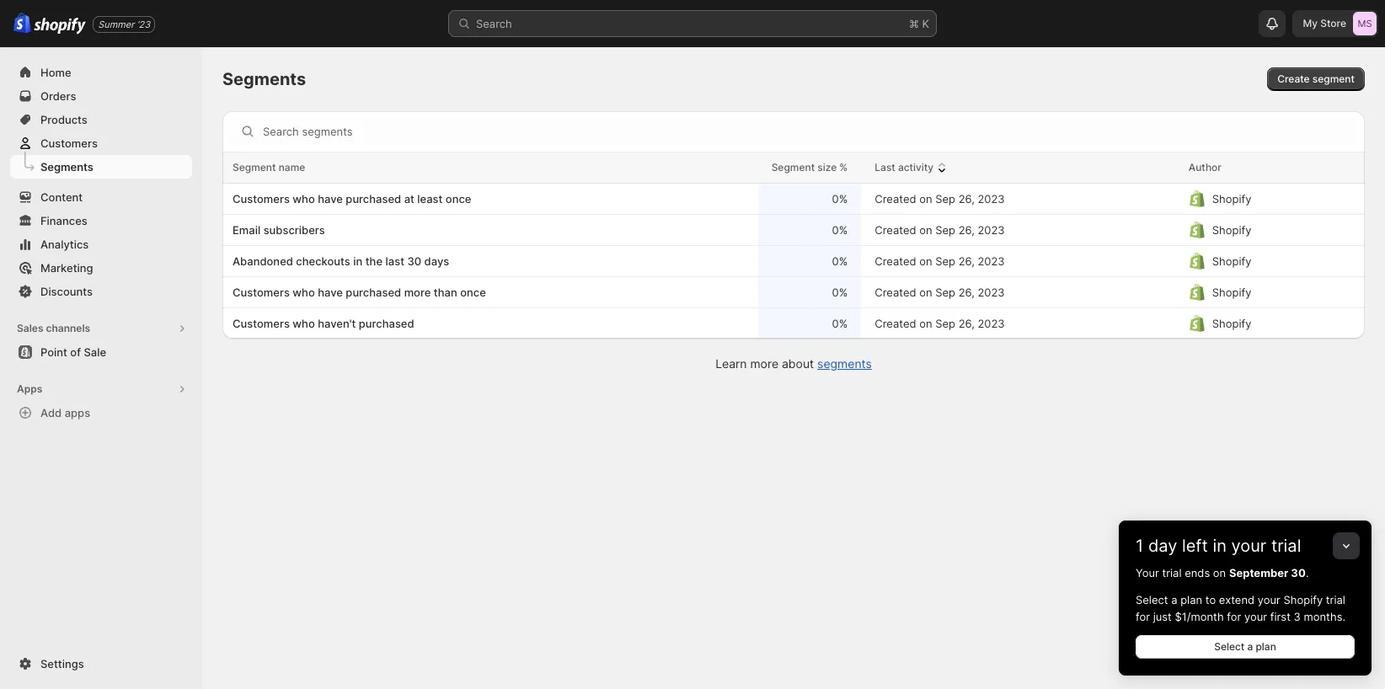 Task type: vqa. For each thing, say whether or not it's contained in the screenshot.
Summer '23 link at the top of page
yes



Task type: locate. For each thing, give the bounding box(es) containing it.
0 vertical spatial who
[[293, 192, 315, 206]]

my
[[1304, 17, 1318, 30]]

plan for select a plan
[[1256, 641, 1277, 653]]

customers who have purchased more than once
[[233, 286, 486, 299]]

0 horizontal spatial more
[[404, 286, 431, 299]]

2 who from the top
[[293, 286, 315, 299]]

size
[[818, 161, 837, 174]]

1 vertical spatial segments
[[40, 160, 93, 174]]

$1/month
[[1175, 610, 1224, 624]]

3 created on sep 26, 2023 from the top
[[875, 255, 1005, 268]]

2 have from the top
[[318, 286, 343, 299]]

segments
[[223, 69, 306, 89], [40, 160, 93, 174]]

0 horizontal spatial a
[[1172, 593, 1178, 607]]

0 vertical spatial a
[[1172, 593, 1178, 607]]

more right the learn
[[751, 357, 779, 371]]

your up first
[[1258, 593, 1281, 607]]

0 vertical spatial purchased
[[346, 192, 401, 206]]

in right left
[[1213, 536, 1227, 556]]

at
[[404, 192, 415, 206]]

3 sep from the top
[[936, 255, 956, 268]]

who inside customers who haven't purchased "link"
[[293, 317, 315, 330]]

who for customers who have purchased more than once
[[293, 286, 315, 299]]

orders link
[[10, 84, 192, 108]]

1 2023 from the top
[[978, 192, 1005, 206]]

sales
[[17, 322, 43, 335]]

select
[[1136, 593, 1169, 607], [1215, 641, 1245, 653]]

shopify for abandoned checkouts in the last 30 days
[[1213, 255, 1252, 268]]

shopify for email subscribers
[[1213, 223, 1252, 237]]

created
[[875, 192, 917, 206], [875, 223, 917, 237], [875, 255, 917, 268], [875, 286, 917, 299], [875, 317, 917, 330]]

a down the "select a plan to extend your shopify trial for just $1/month for your first 3 months."
[[1248, 641, 1254, 653]]

who inside customers who have purchased at least once link
[[293, 192, 315, 206]]

0 horizontal spatial segment
[[233, 161, 276, 174]]

last activity
[[875, 161, 934, 174]]

0%
[[832, 192, 848, 206], [832, 223, 848, 237], [832, 255, 848, 268], [832, 286, 848, 299], [832, 317, 848, 330]]

purchased left at
[[346, 192, 401, 206]]

segment for segment size %
[[772, 161, 815, 174]]

4 created from the top
[[875, 286, 917, 299]]

learn
[[716, 357, 747, 371]]

purchased down the
[[346, 286, 401, 299]]

1 horizontal spatial trial
[[1272, 536, 1302, 556]]

0 vertical spatial your
[[1232, 536, 1267, 556]]

customers for customers
[[40, 137, 98, 150]]

just
[[1154, 610, 1172, 624]]

3 created from the top
[[875, 255, 917, 268]]

created on sep 26, 2023 for than
[[875, 286, 1005, 299]]

content link
[[10, 185, 192, 209]]

2023 for least
[[978, 192, 1005, 206]]

point of sale
[[40, 346, 106, 359]]

0 horizontal spatial for
[[1136, 610, 1151, 624]]

30
[[407, 255, 422, 268], [1292, 566, 1306, 580]]

plan down first
[[1256, 641, 1277, 653]]

1 segment from the left
[[233, 161, 276, 174]]

trial up the september
[[1272, 536, 1302, 556]]

0 vertical spatial in
[[353, 255, 363, 268]]

customers inside "link"
[[233, 317, 290, 330]]

2 horizontal spatial trial
[[1327, 593, 1346, 607]]

who down the checkouts
[[293, 286, 315, 299]]

30 right the september
[[1292, 566, 1306, 580]]

4 created on sep 26, 2023 from the top
[[875, 286, 1005, 299]]

for
[[1136, 610, 1151, 624], [1228, 610, 1242, 624]]

1 created from the top
[[875, 192, 917, 206]]

once for customers who have purchased more than once
[[460, 286, 486, 299]]

2 vertical spatial purchased
[[359, 317, 414, 330]]

2023
[[978, 192, 1005, 206], [978, 223, 1005, 237], [978, 255, 1005, 268], [978, 286, 1005, 299], [978, 317, 1005, 330]]

5 2023 from the top
[[978, 317, 1005, 330]]

0 horizontal spatial in
[[353, 255, 363, 268]]

last activity button
[[875, 159, 951, 176]]

purchased
[[346, 192, 401, 206], [346, 286, 401, 299], [359, 317, 414, 330]]

have up subscribers
[[318, 192, 343, 206]]

2 for from the left
[[1228, 610, 1242, 624]]

Search segments text field
[[263, 118, 1359, 145]]

segment left the name
[[233, 161, 276, 174]]

1 created on sep 26, 2023 from the top
[[875, 192, 1005, 206]]

1 horizontal spatial plan
[[1256, 641, 1277, 653]]

plan for select a plan to extend your shopify trial for just $1/month for your first 3 months.
[[1181, 593, 1203, 607]]

purchased down customers who have purchased more than once
[[359, 317, 414, 330]]

1 sep from the top
[[936, 192, 956, 206]]

shopify inside the "select a plan to extend your shopify trial for just $1/month for your first 3 months."
[[1284, 593, 1324, 607]]

shopify image
[[34, 17, 86, 34]]

create segment link
[[1268, 67, 1366, 91]]

select for select a plan to extend your shopify trial for just $1/month for your first 3 months.
[[1136, 593, 1169, 607]]

who left the haven't at the top of page
[[293, 317, 315, 330]]

on for email subscribers
[[920, 223, 933, 237]]

1 vertical spatial trial
[[1163, 566, 1182, 580]]

segment
[[1313, 72, 1355, 85]]

3
[[1294, 610, 1301, 624]]

1 vertical spatial who
[[293, 286, 315, 299]]

4 0% from the top
[[832, 286, 848, 299]]

trial inside dropdown button
[[1272, 536, 1302, 556]]

once right least
[[446, 192, 472, 206]]

customers
[[40, 137, 98, 150], [233, 192, 290, 206], [233, 286, 290, 299], [233, 317, 290, 330]]

customers who haven't purchased link
[[233, 315, 753, 332]]

a for select a plan
[[1248, 641, 1254, 653]]

on
[[920, 192, 933, 206], [920, 223, 933, 237], [920, 255, 933, 268], [920, 286, 933, 299], [920, 317, 933, 330], [1214, 566, 1227, 580]]

trial right your
[[1163, 566, 1182, 580]]

segment
[[233, 161, 276, 174], [772, 161, 815, 174]]

0 vertical spatial more
[[404, 286, 431, 299]]

1 vertical spatial more
[[751, 357, 779, 371]]

4 sep from the top
[[936, 286, 956, 299]]

who inside customers who have purchased more than once link
[[293, 286, 315, 299]]

for down extend on the bottom of page
[[1228, 610, 1242, 624]]

select for select a plan
[[1215, 641, 1245, 653]]

2 vertical spatial trial
[[1327, 593, 1346, 607]]

have
[[318, 192, 343, 206], [318, 286, 343, 299]]

segment left "size"
[[772, 161, 815, 174]]

who up subscribers
[[293, 192, 315, 206]]

have for at
[[318, 192, 343, 206]]

5 created on sep 26, 2023 from the top
[[875, 317, 1005, 330]]

1 who from the top
[[293, 192, 315, 206]]

your left first
[[1245, 610, 1268, 624]]

3 who from the top
[[293, 317, 315, 330]]

on inside 1 day left in your trial element
[[1214, 566, 1227, 580]]

0 vertical spatial 30
[[407, 255, 422, 268]]

5 0% from the top
[[832, 317, 848, 330]]

add apps button
[[10, 401, 192, 425]]

0 horizontal spatial select
[[1136, 593, 1169, 607]]

1 horizontal spatial a
[[1248, 641, 1254, 653]]

trial inside the "select a plan to extend your shopify trial for just $1/month for your first 3 months."
[[1327, 593, 1346, 607]]

sep for than
[[936, 286, 956, 299]]

2 vertical spatial who
[[293, 317, 315, 330]]

1
[[1136, 536, 1144, 556]]

ends
[[1185, 566, 1211, 580]]

1 vertical spatial plan
[[1256, 641, 1277, 653]]

customers for customers who haven't purchased
[[233, 317, 290, 330]]

4 2023 from the top
[[978, 286, 1005, 299]]

0 horizontal spatial 30
[[407, 255, 422, 268]]

email subscribers link
[[233, 222, 753, 239]]

customers who haven't purchased
[[233, 317, 414, 330]]

1 vertical spatial purchased
[[346, 286, 401, 299]]

26,
[[959, 192, 975, 206], [959, 223, 975, 237], [959, 255, 975, 268], [959, 286, 975, 299], [959, 317, 975, 330]]

1 vertical spatial select
[[1215, 641, 1245, 653]]

to
[[1206, 593, 1216, 607]]

more left than
[[404, 286, 431, 299]]

customers who have purchased at least once
[[233, 192, 472, 206]]

0 vertical spatial plan
[[1181, 593, 1203, 607]]

a up just at right bottom
[[1172, 593, 1178, 607]]

home
[[40, 66, 71, 79]]

⌘
[[910, 17, 920, 30]]

1 horizontal spatial for
[[1228, 610, 1242, 624]]

0 horizontal spatial plan
[[1181, 593, 1203, 607]]

have for more
[[318, 286, 343, 299]]

1 vertical spatial once
[[460, 286, 486, 299]]

0 horizontal spatial segments
[[40, 160, 93, 174]]

learn more about segments
[[716, 357, 872, 371]]

your up the september
[[1232, 536, 1267, 556]]

30 right last in the left top of the page
[[407, 255, 422, 268]]

1 vertical spatial a
[[1248, 641, 1254, 653]]

1 vertical spatial in
[[1213, 536, 1227, 556]]

sales channels
[[17, 322, 90, 335]]

select up just at right bottom
[[1136, 593, 1169, 607]]

0 horizontal spatial trial
[[1163, 566, 1182, 580]]

5 26, from the top
[[959, 317, 975, 330]]

who
[[293, 192, 315, 206], [293, 286, 315, 299], [293, 317, 315, 330]]

2 segment from the left
[[772, 161, 815, 174]]

select inside the "select a plan to extend your shopify trial for just $1/month for your first 3 months."
[[1136, 593, 1169, 607]]

analytics
[[40, 238, 89, 251]]

home link
[[10, 61, 192, 84]]

1 horizontal spatial select
[[1215, 641, 1245, 653]]

1 have from the top
[[318, 192, 343, 206]]

⌘ k
[[910, 17, 930, 30]]

sale
[[84, 346, 106, 359]]

create
[[1278, 72, 1310, 85]]

0 vertical spatial once
[[446, 192, 472, 206]]

3 2023 from the top
[[978, 255, 1005, 268]]

0 vertical spatial have
[[318, 192, 343, 206]]

in left the
[[353, 255, 363, 268]]

1 day left in your trial
[[1136, 536, 1302, 556]]

4 26, from the top
[[959, 286, 975, 299]]

shopify for customers who have purchased more than once
[[1213, 286, 1252, 299]]

trial
[[1272, 536, 1302, 556], [1163, 566, 1182, 580], [1327, 593, 1346, 607]]

have up the haven't at the top of page
[[318, 286, 343, 299]]

3 0% from the top
[[832, 255, 848, 268]]

0 vertical spatial trial
[[1272, 536, 1302, 556]]

months.
[[1304, 610, 1346, 624]]

2 2023 from the top
[[978, 223, 1005, 237]]

0 vertical spatial select
[[1136, 593, 1169, 607]]

summer '23
[[98, 18, 150, 30]]

point of sale button
[[0, 341, 202, 364]]

30 inside 1 day left in your trial element
[[1292, 566, 1306, 580]]

1 horizontal spatial segments
[[223, 69, 306, 89]]

about
[[782, 357, 814, 371]]

1 horizontal spatial in
[[1213, 536, 1227, 556]]

0 vertical spatial segments
[[223, 69, 306, 89]]

created on sep 26, 2023 for least
[[875, 192, 1005, 206]]

1 0% from the top
[[832, 192, 848, 206]]

1 horizontal spatial 30
[[1292, 566, 1306, 580]]

trial up months.
[[1327, 593, 1346, 607]]

created on sep 26, 2023
[[875, 192, 1005, 206], [875, 223, 1005, 237], [875, 255, 1005, 268], [875, 286, 1005, 299], [875, 317, 1005, 330]]

3 26, from the top
[[959, 255, 975, 268]]

your trial ends on september 30 .
[[1136, 566, 1309, 580]]

plan inside the "select a plan to extend your shopify trial for just $1/month for your first 3 months."
[[1181, 593, 1203, 607]]

more
[[404, 286, 431, 299], [751, 357, 779, 371]]

a
[[1172, 593, 1178, 607], [1248, 641, 1254, 653]]

than
[[434, 286, 457, 299]]

add
[[40, 406, 62, 420]]

segments link
[[818, 357, 872, 371]]

0% for 30
[[832, 255, 848, 268]]

1 horizontal spatial segment
[[772, 161, 815, 174]]

search
[[476, 17, 512, 30]]

plan up $1/month
[[1181, 593, 1203, 607]]

1 vertical spatial 30
[[1292, 566, 1306, 580]]

a inside the "select a plan to extend your shopify trial for just $1/month for your first 3 months."
[[1172, 593, 1178, 607]]

sep
[[936, 192, 956, 206], [936, 223, 956, 237], [936, 255, 956, 268], [936, 286, 956, 299], [936, 317, 956, 330]]

email subscribers
[[233, 223, 325, 237]]

select down the "select a plan to extend your shopify trial for just $1/month for your first 3 months."
[[1215, 641, 1245, 653]]

once right than
[[460, 286, 486, 299]]

1 vertical spatial have
[[318, 286, 343, 299]]

1 26, from the top
[[959, 192, 975, 206]]

for left just at right bottom
[[1136, 610, 1151, 624]]

point
[[40, 346, 67, 359]]

apps
[[65, 406, 90, 420]]



Task type: describe. For each thing, give the bounding box(es) containing it.
checkouts
[[296, 255, 350, 268]]

email
[[233, 223, 261, 237]]

created for 30
[[875, 255, 917, 268]]

30 for days
[[407, 255, 422, 268]]

purchased for more
[[346, 286, 401, 299]]

2 vertical spatial your
[[1245, 610, 1268, 624]]

last
[[386, 255, 405, 268]]

5 sep from the top
[[936, 317, 956, 330]]

26, for 30
[[959, 255, 975, 268]]

2 created from the top
[[875, 223, 917, 237]]

summer '23 link
[[93, 16, 155, 32]]

customers link
[[10, 131, 192, 155]]

'23
[[137, 18, 150, 30]]

days
[[425, 255, 449, 268]]

who for customers who have purchased at least once
[[293, 192, 315, 206]]

select a plan link
[[1136, 636, 1355, 659]]

activity
[[899, 161, 934, 174]]

customers who have purchased at least once link
[[233, 191, 753, 207]]

orders
[[40, 89, 76, 103]]

5 created from the top
[[875, 317, 917, 330]]

on for customers who have purchased at least once
[[920, 192, 933, 206]]

least
[[417, 192, 443, 206]]

once for customers who have purchased at least once
[[446, 192, 472, 206]]

shopify image
[[13, 13, 31, 34]]

30 for .
[[1292, 566, 1306, 580]]

2023 for than
[[978, 286, 1005, 299]]

2 sep from the top
[[936, 223, 956, 237]]

customers for customers who have purchased at least once
[[233, 192, 290, 206]]

products
[[40, 113, 88, 126]]

left
[[1183, 536, 1209, 556]]

add apps
[[40, 406, 90, 420]]

2 0% from the top
[[832, 223, 848, 237]]

create segment
[[1278, 72, 1355, 85]]

shopify for customers who haven't purchased
[[1213, 317, 1252, 330]]

first
[[1271, 610, 1291, 624]]

sep for 30
[[936, 255, 956, 268]]

settings link
[[10, 652, 192, 676]]

1 for from the left
[[1136, 610, 1151, 624]]

1 vertical spatial your
[[1258, 593, 1281, 607]]

my store
[[1304, 17, 1347, 30]]

26, for least
[[959, 192, 975, 206]]

segments
[[818, 357, 872, 371]]

of
[[70, 346, 81, 359]]

segment name
[[233, 161, 305, 174]]

%
[[840, 161, 848, 174]]

sales channels button
[[10, 317, 192, 341]]

haven't
[[318, 317, 356, 330]]

shopify for customers who have purchased at least once
[[1213, 192, 1252, 206]]

discounts link
[[10, 280, 192, 303]]

extend
[[1220, 593, 1255, 607]]

.
[[1306, 566, 1309, 580]]

finances link
[[10, 209, 192, 233]]

subscribers
[[264, 223, 325, 237]]

segment size %
[[772, 161, 848, 174]]

my store image
[[1354, 12, 1377, 35]]

summer
[[98, 18, 134, 30]]

segments link
[[10, 155, 192, 179]]

created for least
[[875, 192, 917, 206]]

a for select a plan to extend your shopify trial for just $1/month for your first 3 months.
[[1172, 593, 1178, 607]]

who for customers who haven't purchased
[[293, 317, 315, 330]]

26, for than
[[959, 286, 975, 299]]

point of sale link
[[10, 341, 192, 364]]

purchased inside "link"
[[359, 317, 414, 330]]

abandoned checkouts in the last 30 days
[[233, 255, 449, 268]]

2 26, from the top
[[959, 223, 975, 237]]

your
[[1136, 566, 1160, 580]]

abandoned
[[233, 255, 293, 268]]

last
[[875, 161, 896, 174]]

apps
[[17, 383, 42, 395]]

segment for segment name
[[233, 161, 276, 174]]

0% for least
[[832, 192, 848, 206]]

marketing link
[[10, 256, 192, 280]]

1 day left in your trial button
[[1119, 521, 1372, 556]]

created on sep 26, 2023 for 30
[[875, 255, 1005, 268]]

apps button
[[10, 378, 192, 401]]

on for abandoned checkouts in the last 30 days
[[920, 255, 933, 268]]

2 created on sep 26, 2023 from the top
[[875, 223, 1005, 237]]

abandoned checkouts in the last 30 days link
[[233, 253, 753, 270]]

purchased for at
[[346, 192, 401, 206]]

products link
[[10, 108, 192, 131]]

your inside dropdown button
[[1232, 536, 1267, 556]]

select a plan
[[1215, 641, 1277, 653]]

name
[[279, 161, 305, 174]]

marketing
[[40, 261, 93, 275]]

k
[[923, 17, 930, 30]]

customers for customers who have purchased more than once
[[233, 286, 290, 299]]

analytics link
[[10, 233, 192, 256]]

in inside dropdown button
[[1213, 536, 1227, 556]]

settings
[[40, 657, 84, 671]]

0% for than
[[832, 286, 848, 299]]

created for than
[[875, 286, 917, 299]]

1 day left in your trial element
[[1119, 565, 1372, 676]]

on for customers who haven't purchased
[[920, 317, 933, 330]]

2023 for 30
[[978, 255, 1005, 268]]

1 horizontal spatial more
[[751, 357, 779, 371]]

day
[[1149, 536, 1178, 556]]

content
[[40, 191, 83, 204]]

discounts
[[40, 285, 93, 298]]

customers who have purchased more than once link
[[233, 284, 753, 301]]

september
[[1230, 566, 1289, 580]]

on for customers who have purchased more than once
[[920, 286, 933, 299]]

channels
[[46, 322, 90, 335]]

the
[[366, 255, 383, 268]]

author
[[1189, 161, 1222, 174]]

sep for least
[[936, 192, 956, 206]]



